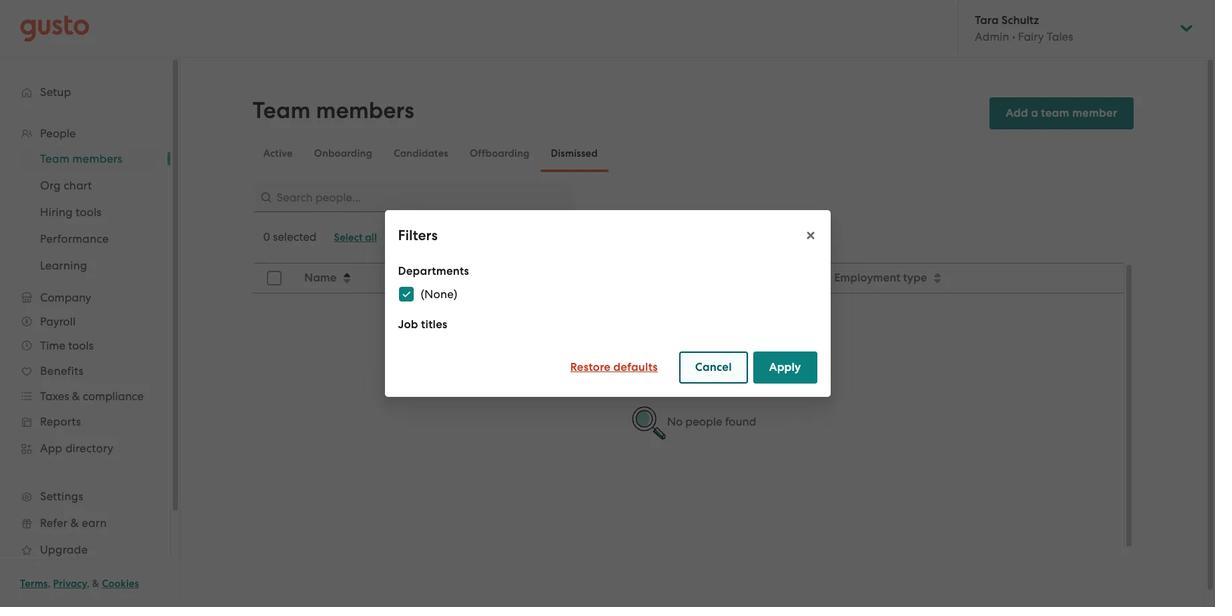 Task type: locate. For each thing, give the bounding box(es) containing it.
1 horizontal spatial ,
[[87, 578, 90, 590]]

members
[[316, 97, 414, 124]]

, left &
[[87, 578, 90, 590]]

Select all rows on this page checkbox
[[259, 264, 289, 293]]

1 , from the left
[[48, 578, 51, 590]]

add
[[1006, 106, 1029, 120]]

add a team member
[[1006, 106, 1118, 120]]

clear
[[390, 232, 416, 244]]

offboarding
[[470, 148, 530, 160]]

1 all from the left
[[365, 232, 377, 244]]

job
[[398, 318, 418, 332]]

add a team member button
[[990, 97, 1134, 129]]

Search people... field
[[253, 183, 573, 212]]

cancel button
[[679, 352, 748, 384]]

apply button
[[753, 352, 817, 384]]

all right clear
[[418, 232, 430, 244]]

1 horizontal spatial all
[[418, 232, 430, 244]]

2 , from the left
[[87, 578, 90, 590]]

0 selected
[[263, 230, 317, 244]]

name
[[304, 271, 336, 285]]

, left 'privacy' link
[[48, 578, 51, 590]]

0 horizontal spatial all
[[365, 232, 377, 244]]

no
[[667, 415, 683, 429]]

team members filters dialog
[[385, 210, 831, 397]]

employment
[[834, 271, 900, 285]]

terms , privacy , & cookies
[[20, 578, 139, 590]]

all right select on the left top
[[365, 232, 377, 244]]

type
[[903, 271, 927, 285]]

0
[[263, 230, 270, 244]]

(none)
[[421, 288, 458, 301]]

department
[[459, 271, 524, 285]]

team
[[1041, 106, 1070, 120]]

all
[[365, 232, 377, 244], [418, 232, 430, 244]]

privacy link
[[53, 578, 87, 590]]

no people found
[[667, 415, 757, 429]]

team members
[[253, 97, 414, 124]]

name button
[[296, 264, 450, 292]]

filters
[[398, 227, 438, 244]]

0 horizontal spatial ,
[[48, 578, 51, 590]]

cancel
[[695, 360, 732, 374]]

select all button
[[327, 227, 384, 248]]

terms
[[20, 578, 48, 590]]

selected
[[273, 230, 317, 244]]

clear all
[[390, 232, 430, 244]]

people
[[686, 415, 723, 429]]

2 all from the left
[[418, 232, 430, 244]]

account menu element
[[958, 0, 1196, 57]]

onboarding button
[[303, 138, 383, 170]]

all for select all
[[365, 232, 377, 244]]

dismissed
[[551, 148, 598, 160]]

active
[[263, 148, 293, 160]]

all for clear all
[[418, 232, 430, 244]]

,
[[48, 578, 51, 590], [87, 578, 90, 590]]

(None) checkbox
[[391, 280, 421, 309]]

onboarding
[[314, 148, 372, 160]]



Task type: vqa. For each thing, say whether or not it's contained in the screenshot.
0
yes



Task type: describe. For each thing, give the bounding box(es) containing it.
home image
[[20, 15, 89, 42]]

team
[[253, 97, 311, 124]]

departments
[[398, 264, 469, 278]]

employment type button
[[826, 264, 1123, 292]]

found
[[725, 415, 757, 429]]

active button
[[253, 138, 303, 170]]

team members tab list
[[253, 135, 1134, 172]]

cookies
[[102, 578, 139, 590]]

restore defaults
[[571, 360, 658, 374]]

restore
[[571, 360, 611, 374]]

department button
[[451, 264, 682, 292]]

a
[[1031, 106, 1039, 120]]

select all
[[334, 232, 377, 244]]

cookies button
[[102, 576, 139, 592]]

0 selected status
[[263, 230, 317, 244]]

member
[[1073, 106, 1118, 120]]

titles
[[421, 318, 448, 332]]

select
[[334, 232, 363, 244]]

terms link
[[20, 578, 48, 590]]

candidates button
[[383, 138, 459, 170]]

dismissed button
[[540, 138, 609, 170]]

employment type
[[834, 271, 927, 285]]

job titles
[[398, 318, 448, 332]]

defaults
[[614, 360, 658, 374]]

clear all button
[[384, 227, 437, 248]]

privacy
[[53, 578, 87, 590]]

restore defaults button
[[555, 352, 674, 384]]

offboarding button
[[459, 138, 540, 170]]

&
[[92, 578, 99, 590]]

candidates
[[394, 148, 449, 160]]

apply
[[769, 360, 801, 374]]



